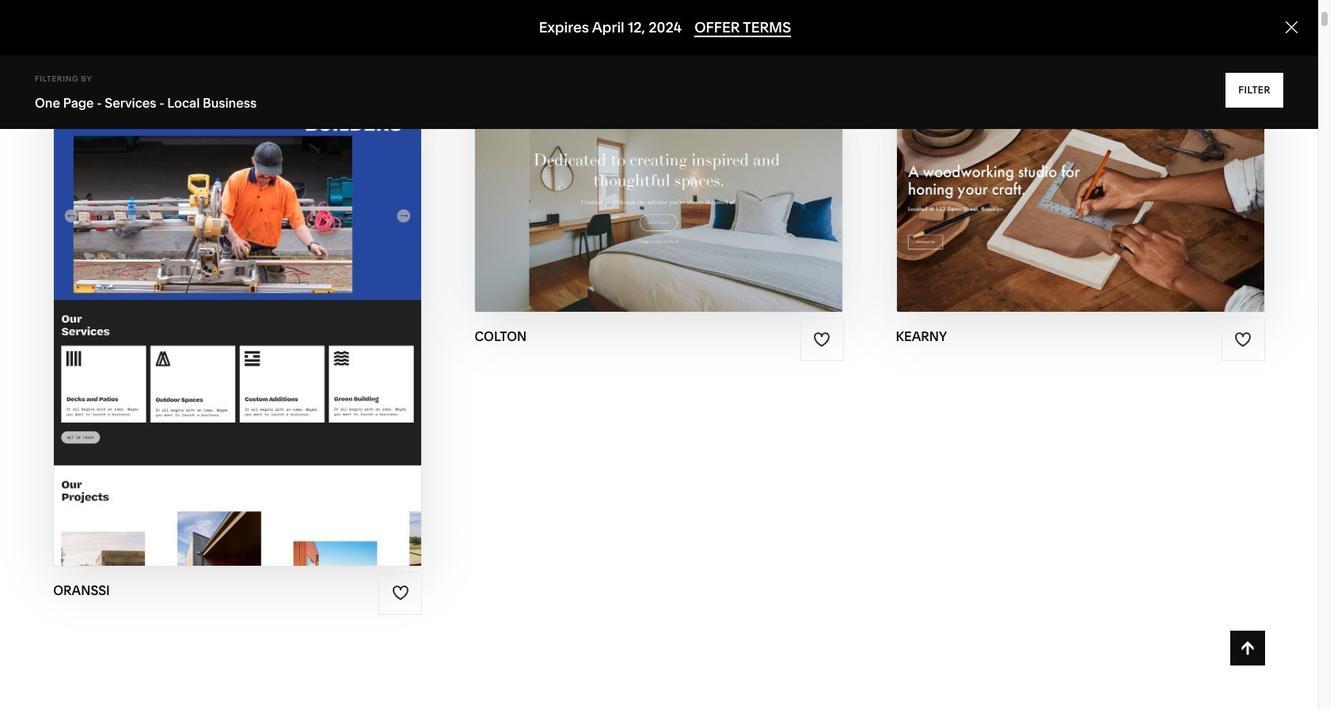 Task type: locate. For each thing, give the bounding box(es) containing it.
oranssi image
[[54, 76, 422, 566]]

colton image
[[475, 76, 843, 312]]

kearny image
[[897, 76, 1264, 312]]



Task type: vqa. For each thing, say whether or not it's contained in the screenshot.
'Add Oranssi to your favorites list' icon
yes



Task type: describe. For each thing, give the bounding box(es) containing it.
add colton to your favorites list image
[[813, 331, 831, 348]]

add oranssi to your favorites list image
[[392, 584, 409, 602]]

back to top image
[[1239, 640, 1256, 657]]



